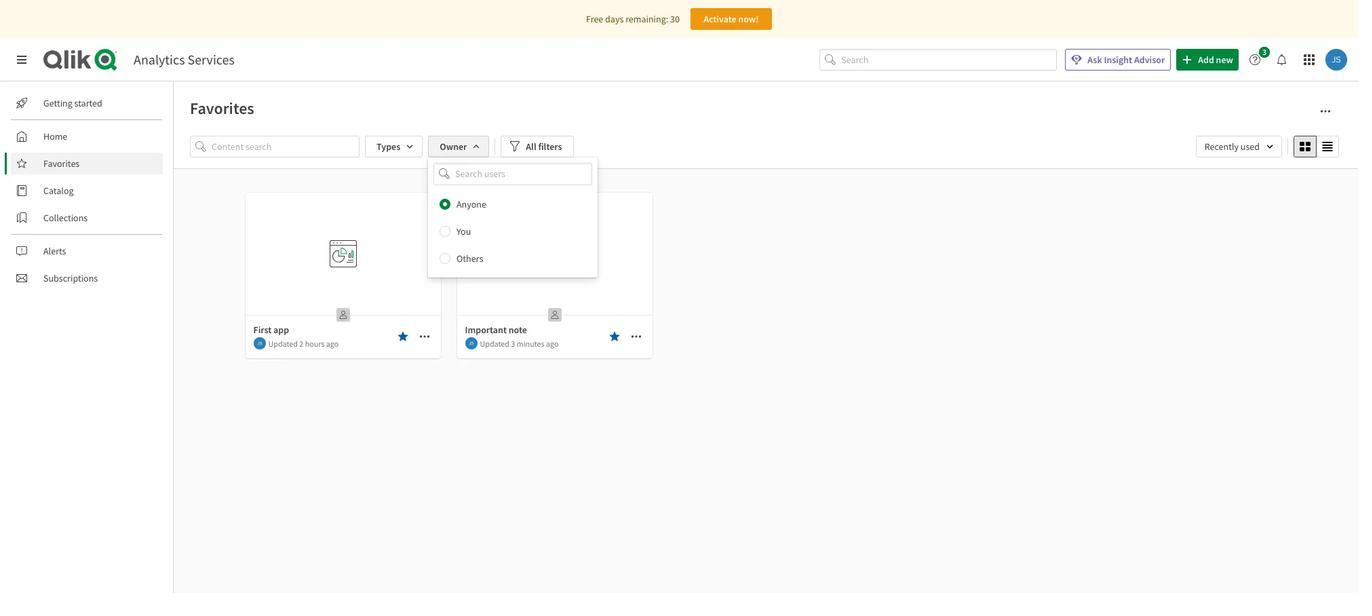 Task type: describe. For each thing, give the bounding box(es) containing it.
services
[[188, 51, 235, 68]]

all filters
[[526, 140, 562, 153]]

remove from favorites image
[[397, 331, 408, 342]]

0 vertical spatial favorites
[[190, 98, 254, 119]]

subscriptions link
[[11, 267, 163, 289]]

used
[[1241, 140, 1260, 153]]

anyone
[[457, 198, 487, 210]]

insight
[[1105, 54, 1133, 66]]

updated for note
[[480, 338, 510, 348]]

searchbar element
[[820, 49, 1058, 71]]

advisor
[[1135, 54, 1165, 66]]

filters region
[[190, 133, 1342, 277]]

all
[[526, 140, 537, 153]]

new
[[1217, 54, 1234, 66]]

types button
[[365, 136, 423, 157]]

getting started link
[[11, 92, 163, 114]]

remove from favorites image
[[609, 331, 620, 342]]

favorites inside "navigation pane" element
[[43, 157, 80, 170]]

catalog
[[43, 185, 74, 197]]

free
[[586, 13, 604, 25]]

analytics
[[134, 51, 185, 68]]

2
[[300, 338, 304, 348]]

note
[[509, 324, 527, 336]]

jacob simon element for important
[[465, 337, 477, 350]]

jacob simon image for important note
[[465, 337, 477, 350]]

favorites link
[[11, 153, 163, 174]]

navigation pane element
[[0, 87, 173, 295]]

activate
[[704, 13, 737, 25]]

app
[[274, 324, 289, 336]]

first
[[253, 324, 272, 336]]

alerts
[[43, 245, 66, 257]]

3 inside 3 dropdown button
[[1263, 47, 1267, 57]]

ago for first app
[[326, 338, 339, 348]]

personal element for first app
[[332, 304, 354, 326]]

types
[[377, 140, 401, 153]]

updated 2 hours ago
[[268, 338, 339, 348]]

collections link
[[11, 207, 163, 229]]

add new
[[1199, 54, 1234, 66]]

updated 3 minutes ago
[[480, 338, 559, 348]]

home
[[43, 130, 67, 143]]

started
[[74, 97, 102, 109]]



Task type: locate. For each thing, give the bounding box(es) containing it.
favorites
[[190, 98, 254, 119], [43, 157, 80, 170]]

recently
[[1205, 140, 1239, 153]]

hours
[[305, 338, 325, 348]]

home link
[[11, 126, 163, 147]]

important
[[465, 324, 507, 336]]

1 horizontal spatial jacob simon element
[[465, 337, 477, 350]]

analytics services
[[134, 51, 235, 68]]

updated for app
[[268, 338, 298, 348]]

1 horizontal spatial 3
[[1263, 47, 1267, 57]]

0 horizontal spatial 3
[[511, 338, 515, 348]]

jacob simon element down first
[[253, 337, 266, 350]]

1 personal element from the left
[[332, 304, 354, 326]]

ago right minutes at the bottom of the page
[[546, 338, 559, 348]]

1 vertical spatial favorites
[[43, 157, 80, 170]]

1 horizontal spatial favorites
[[190, 98, 254, 119]]

jacob simon image up more actions image
[[1326, 49, 1348, 71]]

2 ago from the left
[[546, 338, 559, 348]]

favorites up catalog
[[43, 157, 80, 170]]

more actions image right remove from favorites image
[[631, 331, 642, 342]]

activate now! link
[[691, 8, 772, 30]]

1 updated from the left
[[268, 338, 298, 348]]

getting started
[[43, 97, 102, 109]]

0 horizontal spatial personal element
[[332, 304, 354, 326]]

jacob simon element down important
[[465, 337, 477, 350]]

3
[[1263, 47, 1267, 57], [511, 338, 515, 348]]

0 horizontal spatial more actions image
[[419, 331, 430, 342]]

personal element
[[332, 304, 354, 326], [544, 304, 566, 326]]

days
[[605, 13, 624, 25]]

getting
[[43, 97, 72, 109]]

Content search text field
[[212, 136, 360, 157]]

1 more actions image from the left
[[419, 331, 430, 342]]

jacob simon element
[[253, 337, 266, 350], [465, 337, 477, 350]]

3 button
[[1245, 47, 1275, 71]]

activate now!
[[704, 13, 759, 25]]

you
[[457, 225, 471, 237]]

minutes
[[517, 338, 545, 348]]

personal element up updated 2 hours ago
[[332, 304, 354, 326]]

personal element for important note
[[544, 304, 566, 326]]

more actions image
[[1321, 106, 1332, 117]]

ask
[[1088, 54, 1103, 66]]

Search text field
[[842, 49, 1058, 71]]

remaining:
[[626, 13, 669, 25]]

jacob simon element for first
[[253, 337, 266, 350]]

more actions image for first app
[[419, 331, 430, 342]]

2 personal element from the left
[[544, 304, 566, 326]]

2 horizontal spatial jacob simon image
[[1326, 49, 1348, 71]]

3 down note in the left of the page
[[511, 338, 515, 348]]

owner button
[[428, 136, 490, 157]]

alerts link
[[11, 240, 163, 262]]

0 horizontal spatial favorites
[[43, 157, 80, 170]]

owner option group
[[428, 190, 598, 272]]

1 horizontal spatial updated
[[480, 338, 510, 348]]

collections
[[43, 212, 88, 224]]

add
[[1199, 54, 1215, 66]]

more actions image right remove from favorites icon
[[419, 331, 430, 342]]

personal element up minutes at the bottom of the page
[[544, 304, 566, 326]]

updated down important note on the left bottom
[[480, 338, 510, 348]]

filters
[[539, 140, 562, 153]]

recently used
[[1205, 140, 1260, 153]]

more actions image
[[419, 331, 430, 342], [631, 331, 642, 342]]

2 updated from the left
[[480, 338, 510, 348]]

more actions image for important note
[[631, 331, 642, 342]]

jacob simon image for first app
[[253, 337, 266, 350]]

ask insight advisor button
[[1066, 49, 1172, 71]]

0 horizontal spatial jacob simon image
[[253, 337, 266, 350]]

now!
[[739, 13, 759, 25]]

first app
[[253, 324, 289, 336]]

jacob simon image down important
[[465, 337, 477, 350]]

favorites down services
[[190, 98, 254, 119]]

0 horizontal spatial ago
[[326, 338, 339, 348]]

30
[[671, 13, 680, 25]]

close sidebar menu image
[[16, 54, 27, 65]]

catalog link
[[11, 180, 163, 202]]

3 right new
[[1263, 47, 1267, 57]]

ago for important note
[[546, 338, 559, 348]]

2 more actions image from the left
[[631, 331, 642, 342]]

jacob simon image down first
[[253, 337, 266, 350]]

others
[[457, 252, 483, 264]]

jacob simon image
[[1326, 49, 1348, 71], [253, 337, 266, 350], [465, 337, 477, 350]]

1 jacob simon element from the left
[[253, 337, 266, 350]]

1 vertical spatial 3
[[511, 338, 515, 348]]

add new button
[[1177, 49, 1239, 71]]

updated down app
[[268, 338, 298, 348]]

0 vertical spatial 3
[[1263, 47, 1267, 57]]

1 horizontal spatial ago
[[546, 338, 559, 348]]

1 horizontal spatial personal element
[[544, 304, 566, 326]]

1 horizontal spatial jacob simon image
[[465, 337, 477, 350]]

ago right hours
[[326, 338, 339, 348]]

analytics services element
[[134, 51, 235, 68]]

free days remaining: 30
[[586, 13, 680, 25]]

switch view group
[[1294, 136, 1340, 157]]

Search users text field
[[453, 163, 576, 185]]

ask insight advisor
[[1088, 54, 1165, 66]]

ago
[[326, 338, 339, 348], [546, 338, 559, 348]]

owner
[[440, 140, 467, 153]]

important note
[[465, 324, 527, 336]]

updated
[[268, 338, 298, 348], [480, 338, 510, 348]]

all filters button
[[501, 136, 574, 157]]

Recently used field
[[1196, 136, 1283, 157]]

None field
[[428, 163, 598, 185]]

0 horizontal spatial jacob simon element
[[253, 337, 266, 350]]

2 jacob simon element from the left
[[465, 337, 477, 350]]

1 horizontal spatial more actions image
[[631, 331, 642, 342]]

1 ago from the left
[[326, 338, 339, 348]]

subscriptions
[[43, 272, 98, 284]]

0 horizontal spatial updated
[[268, 338, 298, 348]]



Task type: vqa. For each thing, say whether or not it's contained in the screenshot.
top More actions icon
no



